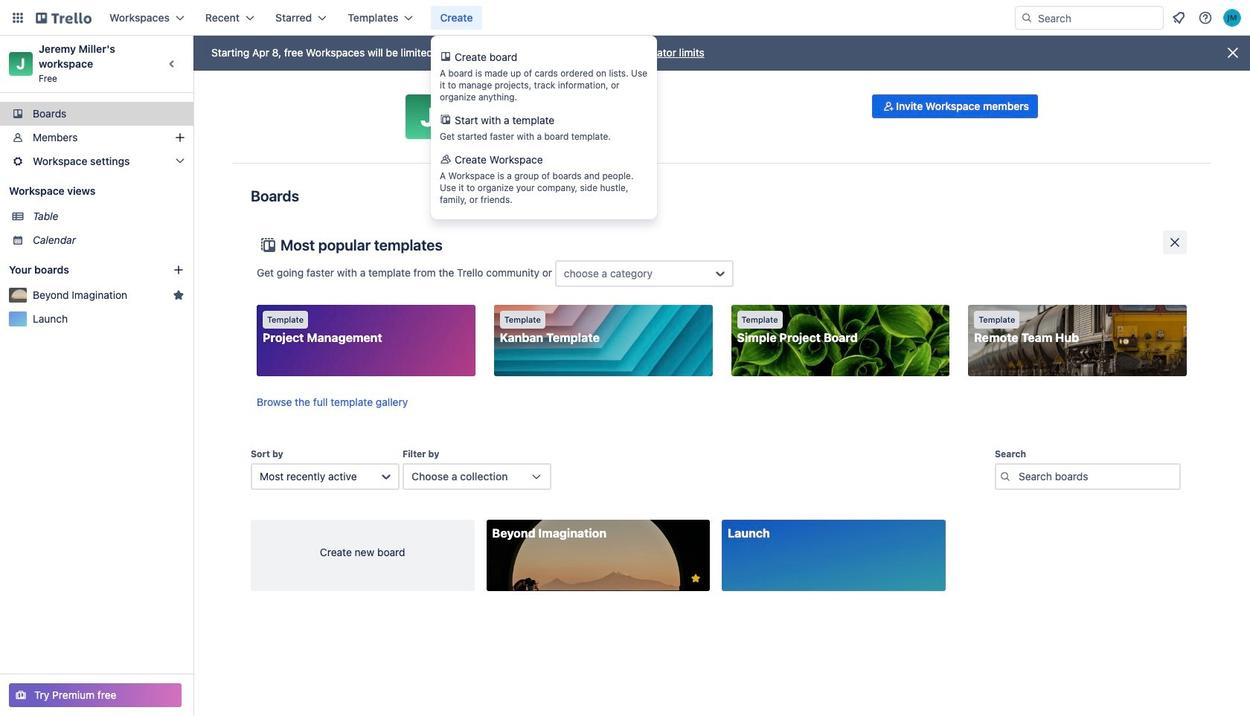 Task type: vqa. For each thing, say whether or not it's contained in the screenshot.
Taco image
no



Task type: describe. For each thing, give the bounding box(es) containing it.
search image
[[1021, 12, 1033, 24]]

primary element
[[0, 0, 1250, 36]]

workspace navigation collapse icon image
[[162, 54, 183, 74]]

starred icon image
[[173, 290, 185, 301]]

sm image
[[881, 99, 896, 114]]

click to unstar this board. it will be removed from your starred list. image
[[689, 572, 703, 586]]

open information menu image
[[1198, 10, 1213, 25]]

Search boards text field
[[995, 464, 1181, 490]]

add board image
[[173, 264, 185, 276]]



Task type: locate. For each thing, give the bounding box(es) containing it.
0 notifications image
[[1170, 9, 1188, 27]]

back to home image
[[36, 6, 92, 30]]

your boards with 2 items element
[[9, 261, 150, 279]]

jeremy miller (jeremymiller198) image
[[1224, 9, 1241, 27]]

Search field
[[1033, 7, 1163, 29]]



